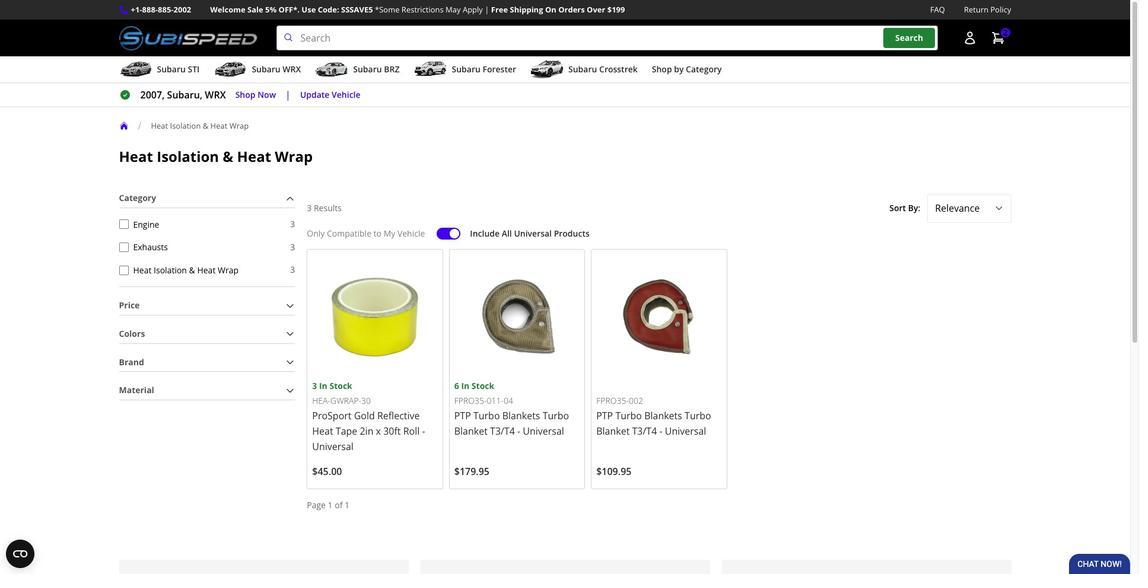 Task type: locate. For each thing, give the bounding box(es) containing it.
gwrap-
[[330, 395, 361, 406]]

0 horizontal spatial &
[[189, 265, 195, 276]]

blanket
[[454, 425, 488, 438], [596, 425, 630, 438]]

& down heat isolation & heat wrap link
[[223, 147, 233, 166]]

stock inside 3 in stock hea-gwrap-30 prosport gold reflective heat tape 2in x 30ft roll - universal
[[330, 380, 352, 392]]

search input field
[[276, 26, 938, 51]]

1 horizontal spatial fpro35-
[[596, 395, 629, 406]]

1 horizontal spatial in
[[461, 380, 469, 392]]

1 horizontal spatial vehicle
[[397, 228, 425, 239]]

welcome
[[210, 4, 245, 15]]

1 horizontal spatial wrx
[[283, 64, 301, 75]]

subaru for subaru wrx
[[252, 64, 280, 75]]

2 vertical spatial wrap
[[218, 265, 238, 276]]

3 turbo from the left
[[615, 409, 642, 422]]

heat isolation & heat wrap down 'subaru,'
[[151, 120, 249, 131]]

subaru forester
[[452, 64, 516, 75]]

subaru for subaru brz
[[353, 64, 382, 75]]

/
[[138, 119, 141, 132]]

2 blanket from the left
[[596, 425, 630, 438]]

1 blanket from the left
[[454, 425, 488, 438]]

1 ptp turbo blankets turbo blanket t3/t4 - universal image from the left
[[454, 254, 580, 380]]

subaru left sti
[[157, 64, 186, 75]]

brz
[[384, 64, 400, 75]]

shop left by
[[652, 64, 672, 75]]

heat down heat isolation & heat wrap link
[[237, 147, 271, 166]]

blanket down fpro35-002
[[596, 425, 630, 438]]

update vehicle
[[300, 89, 360, 100]]

0 horizontal spatial wrx
[[205, 88, 226, 102]]

vehicle right "my"
[[397, 228, 425, 239]]

shop left now
[[235, 89, 255, 100]]

0 horizontal spatial t3/t4
[[490, 425, 515, 438]]

1 ptp from the left
[[454, 409, 471, 422]]

exhausts
[[133, 242, 168, 253]]

1 horizontal spatial blankets
[[644, 409, 682, 422]]

1 vertical spatial heat isolation & heat wrap
[[119, 147, 313, 166]]

isolation down 'subaru,'
[[170, 120, 201, 131]]

subaru for subaru forester
[[452, 64, 480, 75]]

t3/t4 down 04 in the bottom left of the page
[[490, 425, 515, 438]]

1 t3/t4 from the left
[[490, 425, 515, 438]]

1 fpro35- from the left
[[454, 395, 487, 406]]

3 for exhausts
[[290, 241, 295, 253]]

0 vertical spatial shop
[[652, 64, 672, 75]]

shop
[[652, 64, 672, 75], [235, 89, 255, 100]]

|
[[485, 4, 489, 15], [285, 88, 291, 102]]

heat
[[151, 120, 168, 131], [210, 120, 227, 131], [119, 147, 153, 166], [237, 147, 271, 166], [133, 265, 152, 276], [197, 265, 216, 276], [312, 425, 333, 438]]

& down 2007, subaru, wrx
[[203, 120, 208, 131]]

| right now
[[285, 88, 291, 102]]

0 horizontal spatial |
[[285, 88, 291, 102]]

1 blankets from the left
[[502, 409, 540, 422]]

3 subaru from the left
[[353, 64, 382, 75]]

1 horizontal spatial 1
[[345, 499, 349, 511]]

wrx up update
[[283, 64, 301, 75]]

select... image
[[994, 204, 1003, 213]]

0 vertical spatial &
[[203, 120, 208, 131]]

subaru for subaru sti
[[157, 64, 186, 75]]

0 horizontal spatial ptp
[[454, 409, 471, 422]]

2 horizontal spatial -
[[659, 425, 662, 438]]

isolation down heat isolation & heat wrap link
[[157, 147, 219, 166]]

vehicle down subaru brz dropdown button
[[332, 89, 360, 100]]

turbo
[[473, 409, 500, 422], [543, 409, 569, 422], [615, 409, 642, 422], [685, 409, 711, 422]]

blanket inside ptp turbo blankets turbo blanket t3/t4 - universal
[[596, 425, 630, 438]]

0 horizontal spatial -
[[422, 425, 425, 438]]

sale
[[247, 4, 263, 15]]

fpro35- up ptp turbo blankets turbo blanket t3/t4 - universal
[[596, 395, 629, 406]]

fpro35- down 6 in the left of the page
[[454, 395, 487, 406]]

1 left of at the left of page
[[328, 499, 333, 511]]

subaru sti button
[[119, 59, 200, 83]]

0 horizontal spatial shop
[[235, 89, 255, 100]]

1 horizontal spatial t3/t4
[[632, 425, 657, 438]]

1 horizontal spatial -
[[517, 425, 520, 438]]

$45.00
[[312, 465, 342, 478]]

in right 6 in the left of the page
[[461, 380, 469, 392]]

heat down 2007, subaru, wrx
[[210, 120, 227, 131]]

- inside 6 in stock fpro35-011-04 ptp turbo blankets turbo blanket t3/t4 - universal
[[517, 425, 520, 438]]

1 in from the left
[[319, 380, 327, 392]]

in inside 6 in stock fpro35-011-04 ptp turbo blankets turbo blanket t3/t4 - universal
[[461, 380, 469, 392]]

- inside ptp turbo blankets turbo blanket t3/t4 - universal
[[659, 425, 662, 438]]

0 vertical spatial heat isolation & heat wrap
[[151, 120, 249, 131]]

1 vertical spatial isolation
[[157, 147, 219, 166]]

apply
[[463, 4, 483, 15]]

restrictions
[[402, 4, 444, 15]]

subaru wrx
[[252, 64, 301, 75]]

stock up gwrap-
[[330, 380, 352, 392]]

a subaru crosstrek thumbnail image image
[[530, 61, 564, 78]]

heat inside 3 in stock hea-gwrap-30 prosport gold reflective heat tape 2in x 30ft roll - universal
[[312, 425, 333, 438]]

orders
[[558, 4, 585, 15]]

faq link
[[930, 4, 945, 16]]

t3/t4 down 002
[[632, 425, 657, 438]]

search
[[895, 32, 923, 44]]

0 horizontal spatial in
[[319, 380, 327, 392]]

x
[[376, 425, 381, 438]]

in for prosport
[[319, 380, 327, 392]]

2 - from the left
[[517, 425, 520, 438]]

sti
[[188, 64, 200, 75]]

1
[[328, 499, 333, 511], [345, 499, 349, 511]]

1 right of at the left of page
[[345, 499, 349, 511]]

3 results
[[307, 202, 342, 214]]

return policy
[[964, 4, 1011, 15]]

*some
[[375, 4, 400, 15]]

subaru
[[157, 64, 186, 75], [252, 64, 280, 75], [353, 64, 382, 75], [452, 64, 480, 75], [568, 64, 597, 75]]

1 vertical spatial &
[[223, 147, 233, 166]]

universal
[[514, 228, 552, 239], [523, 425, 564, 438], [665, 425, 706, 438], [312, 440, 354, 453]]

stock
[[330, 380, 352, 392], [472, 380, 494, 392]]

0 horizontal spatial vehicle
[[332, 89, 360, 100]]

shop for shop by category
[[652, 64, 672, 75]]

wrap
[[229, 120, 249, 131], [275, 147, 313, 166], [218, 265, 238, 276]]

heat down the prosport
[[312, 425, 333, 438]]

2 stock from the left
[[472, 380, 494, 392]]

Heat Isolation & Heat Wrap button
[[119, 266, 128, 275]]

ptp
[[454, 409, 471, 422], [596, 409, 613, 422]]

category
[[119, 192, 156, 204]]

open widget image
[[6, 540, 34, 568]]

forester
[[483, 64, 516, 75]]

0 vertical spatial wrap
[[229, 120, 249, 131]]

$109.95
[[596, 465, 631, 478]]

4 subaru from the left
[[452, 64, 480, 75]]

reflective
[[377, 409, 420, 422]]

subaru up now
[[252, 64, 280, 75]]

to
[[374, 228, 381, 239]]

1 horizontal spatial blanket
[[596, 425, 630, 438]]

material
[[119, 385, 154, 396]]

3 for engine
[[290, 218, 295, 230]]

0 horizontal spatial stock
[[330, 380, 352, 392]]

free
[[491, 4, 508, 15]]

3 for heat isolation & heat wrap
[[290, 264, 295, 275]]

0 horizontal spatial 1
[[328, 499, 333, 511]]

0 horizontal spatial blankets
[[502, 409, 540, 422]]

subaru left forester
[[452, 64, 480, 75]]

subaru left crosstrek
[[568, 64, 597, 75]]

0 vertical spatial wrx
[[283, 64, 301, 75]]

3 - from the left
[[659, 425, 662, 438]]

vehicle inside update vehicle button
[[332, 89, 360, 100]]

subaru brz
[[353, 64, 400, 75]]

stock up 011-
[[472, 380, 494, 392]]

stock inside 6 in stock fpro35-011-04 ptp turbo blankets turbo blanket t3/t4 - universal
[[472, 380, 494, 392]]

subaru left 'brz'
[[353, 64, 382, 75]]

fpro35-002
[[596, 395, 643, 406]]

heat up price dropdown button
[[197, 265, 216, 276]]

1 stock from the left
[[330, 380, 352, 392]]

30
[[361, 395, 371, 406]]

of
[[335, 499, 343, 511]]

0 horizontal spatial ptp turbo blankets turbo blanket t3/t4 - universal image
[[454, 254, 580, 380]]

blankets inside ptp turbo blankets turbo blanket t3/t4 - universal
[[644, 409, 682, 422]]

ptp down 6 in the left of the page
[[454, 409, 471, 422]]

colors button
[[119, 325, 295, 343]]

1 vertical spatial shop
[[235, 89, 255, 100]]

isolation down exhausts
[[154, 265, 187, 276]]

2 blankets from the left
[[644, 409, 682, 422]]

1 horizontal spatial shop
[[652, 64, 672, 75]]

1 horizontal spatial ptp
[[596, 409, 613, 422]]

1 horizontal spatial stock
[[472, 380, 494, 392]]

price button
[[119, 297, 295, 315]]

blanket down 011-
[[454, 425, 488, 438]]

2 ptp from the left
[[596, 409, 613, 422]]

1 horizontal spatial &
[[203, 120, 208, 131]]

t3/t4
[[490, 425, 515, 438], [632, 425, 657, 438]]

2 1 from the left
[[345, 499, 349, 511]]

wrx down a subaru wrx thumbnail image
[[205, 88, 226, 102]]

2002
[[174, 4, 191, 15]]

over
[[587, 4, 605, 15]]

1 horizontal spatial ptp turbo blankets turbo blanket t3/t4 - universal image
[[596, 254, 722, 380]]

1 vertical spatial wrap
[[275, 147, 313, 166]]

return policy link
[[964, 4, 1011, 16]]

blankets
[[502, 409, 540, 422], [644, 409, 682, 422]]

ptp turbo blankets turbo blanket t3/t4 - universal image
[[454, 254, 580, 380], [596, 254, 722, 380]]

heat isolation & heat wrap down heat isolation & heat wrap link
[[119, 147, 313, 166]]

5 subaru from the left
[[568, 64, 597, 75]]

shop now
[[235, 89, 276, 100]]

now
[[258, 89, 276, 100]]

6
[[454, 380, 459, 392]]

heat down /
[[119, 147, 153, 166]]

0 horizontal spatial blanket
[[454, 425, 488, 438]]

0 vertical spatial vehicle
[[332, 89, 360, 100]]

2 vertical spatial heat isolation & heat wrap
[[133, 265, 238, 276]]

2 ptp turbo blankets turbo blanket t3/t4 - universal image from the left
[[596, 254, 722, 380]]

wrx inside dropdown button
[[283, 64, 301, 75]]

off*.
[[279, 4, 300, 15]]

0 horizontal spatial fpro35-
[[454, 395, 487, 406]]

roll
[[403, 425, 420, 438]]

isolation
[[170, 120, 201, 131], [157, 147, 219, 166], [154, 265, 187, 276]]

in up hea-
[[319, 380, 327, 392]]

1 horizontal spatial |
[[485, 4, 489, 15]]

2 t3/t4 from the left
[[632, 425, 657, 438]]

1 - from the left
[[422, 425, 425, 438]]

wrx
[[283, 64, 301, 75], [205, 88, 226, 102]]

blanket inside 6 in stock fpro35-011-04 ptp turbo blankets turbo blanket t3/t4 - universal
[[454, 425, 488, 438]]

results
[[314, 202, 342, 214]]

2
[[1003, 27, 1008, 38]]

category
[[686, 64, 722, 75]]

shop inside dropdown button
[[652, 64, 672, 75]]

| left the free
[[485, 4, 489, 15]]

2 subaru from the left
[[252, 64, 280, 75]]

& up price dropdown button
[[189, 265, 195, 276]]

in inside 3 in stock hea-gwrap-30 prosport gold reflective heat tape 2in x 30ft roll - universal
[[319, 380, 327, 392]]

2 in from the left
[[461, 380, 469, 392]]

in
[[319, 380, 327, 392], [461, 380, 469, 392]]

engine
[[133, 219, 159, 230]]

ptp down fpro35-002
[[596, 409, 613, 422]]

heat isolation & heat wrap up price dropdown button
[[133, 265, 238, 276]]

subispeed logo image
[[119, 26, 257, 51]]

2 turbo from the left
[[543, 409, 569, 422]]

prosport gold reflective heat tape 2in x 30ft roll - universal image
[[312, 254, 438, 380]]

1 subaru from the left
[[157, 64, 186, 75]]

faq
[[930, 4, 945, 15]]



Task type: describe. For each thing, give the bounding box(es) containing it.
gold
[[354, 409, 375, 422]]

3 in stock hea-gwrap-30 prosport gold reflective heat tape 2in x 30ft roll - universal
[[312, 380, 425, 453]]

a subaru sti thumbnail image image
[[119, 61, 152, 78]]

1 vertical spatial |
[[285, 88, 291, 102]]

sort by:
[[889, 202, 920, 214]]

2 fpro35- from the left
[[596, 395, 629, 406]]

by:
[[908, 202, 920, 214]]

hea-
[[312, 395, 330, 406]]

- inside 3 in stock hea-gwrap-30 prosport gold reflective heat tape 2in x 30ft roll - universal
[[422, 425, 425, 438]]

+1-888-885-2002 link
[[131, 4, 191, 16]]

1 vertical spatial wrx
[[205, 88, 226, 102]]

material button
[[119, 382, 295, 400]]

in for ptp
[[461, 380, 469, 392]]

ptp turbo blankets turbo blanket t3/t4 - universal
[[596, 409, 711, 438]]

subaru crosstrek button
[[530, 59, 638, 83]]

885-
[[158, 4, 174, 15]]

page 1 of 1
[[307, 499, 349, 511]]

2 horizontal spatial &
[[223, 147, 233, 166]]

subaru forester button
[[414, 59, 516, 83]]

ptp turbo blankets turbo blanket t3/t4 - universal image for $109.95
[[596, 254, 722, 380]]

category button
[[119, 189, 295, 208]]

5%
[[265, 4, 277, 15]]

6 in stock fpro35-011-04 ptp turbo blankets turbo blanket t3/t4 - universal
[[454, 380, 569, 438]]

heat right /
[[151, 120, 168, 131]]

*some restrictions may apply | free shipping on orders over $199
[[375, 4, 625, 15]]

all
[[502, 228, 512, 239]]

ptp turbo blankets turbo blanket t3/t4 - universal image for $179.95
[[454, 254, 580, 380]]

universal inside 6 in stock fpro35-011-04 ptp turbo blankets turbo blanket t3/t4 - universal
[[523, 425, 564, 438]]

include all universal products
[[470, 228, 590, 239]]

crosstrek
[[599, 64, 638, 75]]

by
[[674, 64, 684, 75]]

code:
[[318, 4, 339, 15]]

Engine button
[[119, 220, 128, 229]]

search button
[[883, 28, 935, 48]]

shop by category
[[652, 64, 722, 75]]

brand button
[[119, 353, 295, 372]]

fpro35- inside 6 in stock fpro35-011-04 ptp turbo blankets turbo blanket t3/t4 - universal
[[454, 395, 487, 406]]

universal inside ptp turbo blankets turbo blanket t3/t4 - universal
[[665, 425, 706, 438]]

only
[[307, 228, 325, 239]]

+1-888-885-2002
[[131, 4, 191, 15]]

a subaru forester thumbnail image image
[[414, 61, 447, 78]]

1 vertical spatial vehicle
[[397, 228, 425, 239]]

1 turbo from the left
[[473, 409, 500, 422]]

shop for shop now
[[235, 89, 255, 100]]

update
[[300, 89, 330, 100]]

3 inside 3 in stock hea-gwrap-30 prosport gold reflective heat tape 2in x 30ft roll - universal
[[312, 380, 317, 392]]

only compatible to my vehicle
[[307, 228, 425, 239]]

+1-
[[131, 4, 142, 15]]

2 vertical spatial &
[[189, 265, 195, 276]]

t3/t4 inside 6 in stock fpro35-011-04 ptp turbo blankets turbo blanket t3/t4 - universal
[[490, 425, 515, 438]]

a subaru brz thumbnail image image
[[315, 61, 348, 78]]

compatible
[[327, 228, 371, 239]]

002
[[629, 395, 643, 406]]

subaru for subaru crosstrek
[[568, 64, 597, 75]]

stock for ptp
[[472, 380, 494, 392]]

011-
[[487, 395, 504, 406]]

use
[[302, 4, 316, 15]]

policy
[[990, 4, 1011, 15]]

2007, subaru, wrx
[[140, 88, 226, 102]]

tape
[[336, 425, 357, 438]]

brand
[[119, 356, 144, 368]]

888-
[[142, 4, 158, 15]]

30ft
[[383, 425, 401, 438]]

0 vertical spatial |
[[485, 4, 489, 15]]

welcome sale 5% off*. use code: sssave5
[[210, 4, 373, 15]]

subaru brz button
[[315, 59, 400, 83]]

button image
[[963, 31, 977, 45]]

t3/t4 inside ptp turbo blankets turbo blanket t3/t4 - universal
[[632, 425, 657, 438]]

$199
[[607, 4, 625, 15]]

sssave5
[[341, 4, 373, 15]]

my
[[384, 228, 395, 239]]

heat right heat isolation & heat wrap button
[[133, 265, 152, 276]]

2 vertical spatial isolation
[[154, 265, 187, 276]]

blankets inside 6 in stock fpro35-011-04 ptp turbo blankets turbo blanket t3/t4 - universal
[[502, 409, 540, 422]]

may
[[446, 4, 461, 15]]

prosport
[[312, 409, 352, 422]]

subaru sti
[[157, 64, 200, 75]]

$179.95
[[454, 465, 489, 478]]

shipping
[[510, 4, 543, 15]]

shop by category button
[[652, 59, 722, 83]]

0 vertical spatial isolation
[[170, 120, 201, 131]]

2 button
[[985, 26, 1011, 50]]

ptp inside 6 in stock fpro35-011-04 ptp turbo blankets turbo blanket t3/t4 - universal
[[454, 409, 471, 422]]

subaru wrx button
[[214, 59, 301, 83]]

products
[[554, 228, 590, 239]]

colors
[[119, 328, 145, 339]]

subaru,
[[167, 88, 202, 102]]

subaru crosstrek
[[568, 64, 638, 75]]

page
[[307, 499, 326, 511]]

on
[[545, 4, 556, 15]]

sort
[[889, 202, 906, 214]]

universal inside 3 in stock hea-gwrap-30 prosport gold reflective heat tape 2in x 30ft roll - universal
[[312, 440, 354, 453]]

stock for prosport
[[330, 380, 352, 392]]

update vehicle button
[[300, 88, 360, 102]]

home image
[[119, 121, 128, 131]]

Exhausts button
[[119, 243, 128, 252]]

price
[[119, 300, 140, 311]]

a subaru wrx thumbnail image image
[[214, 61, 247, 78]]

1 1 from the left
[[328, 499, 333, 511]]

4 turbo from the left
[[685, 409, 711, 422]]

ptp inside ptp turbo blankets turbo blanket t3/t4 - universal
[[596, 409, 613, 422]]

Select... button
[[927, 194, 1011, 223]]

2007,
[[140, 88, 165, 102]]

04
[[504, 395, 513, 406]]



Task type: vqa. For each thing, say whether or not it's contained in the screenshot.
first circle checkmark icon
no



